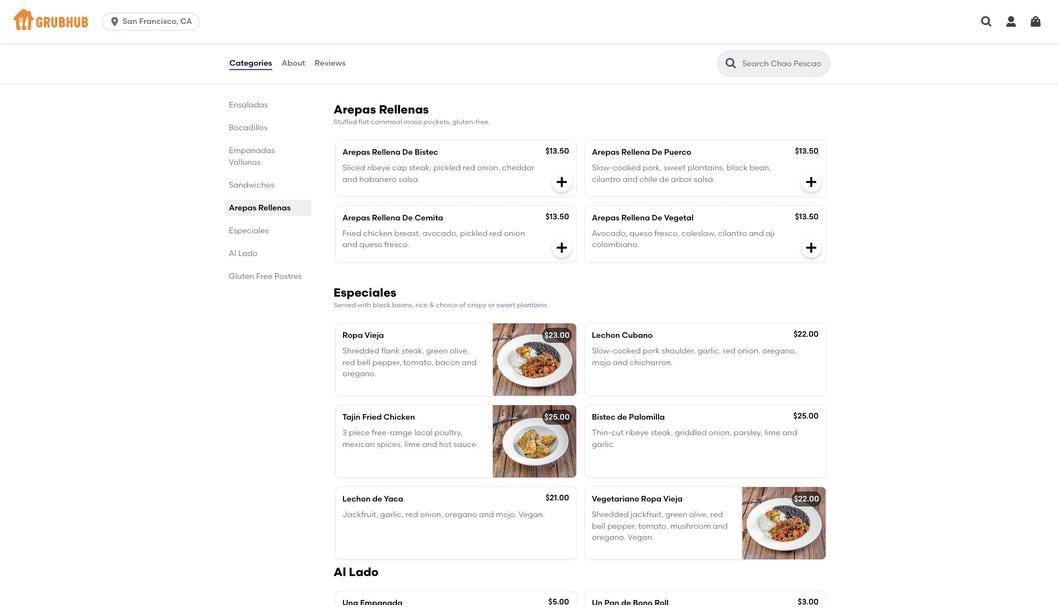 Task type: locate. For each thing, give the bounding box(es) containing it.
red up mushroom in the bottom right of the page
[[710, 510, 723, 520]]

0 horizontal spatial lime
[[404, 440, 420, 449]]

shredded inside shredded jackfruit, green olive, red bell pepper, tomato, mushroom and oregano. vegan.
[[592, 510, 629, 520]]

rellenas for arepas rellenas
[[258, 203, 291, 213]]

1 vertical spatial cilantro
[[718, 229, 747, 238]]

arepas for sliced ribeye cap steak, pickled red onion, cheddar and habanero salsa.
[[342, 148, 370, 157]]

vegan. down jackfruit,
[[628, 533, 654, 542]]

cilantro inside slow-cooked pork, sweet plantains, black bean, cilantro and chile de arbor salsa.
[[592, 175, 621, 184]]

1 horizontal spatial shredded
[[592, 510, 629, 520]]

salsa. inside sliced ribeye cap steak, pickled red onion, cheddar and habanero salsa.
[[398, 175, 420, 184]]

and down local in the left bottom of the page
[[422, 440, 437, 449]]

and inside slow-cooked pork, sweet plantains, black bean, cilantro and chile de arbor salsa.
[[623, 175, 638, 184]]

0 horizontal spatial lechon
[[342, 495, 371, 504]]

lime inside 3 piece free-range local poultry, mexican spices, lime and hot sauce.
[[404, 440, 420, 449]]

shredded down ropa vieja
[[342, 347, 379, 356]]

2 cooked from the top
[[613, 347, 641, 356]]

vegan. right mojo.
[[519, 510, 545, 520]]

especiales for especiales
[[229, 226, 269, 236]]

2 salsa. from the left
[[694, 175, 715, 184]]

svg image
[[109, 16, 120, 27], [555, 241, 569, 254], [805, 241, 818, 254]]

crispy right of
[[467, 301, 486, 309]]

1 horizontal spatial queso
[[630, 229, 653, 238]]

cooked inside slow-cooked pork shoulder, garlic, red onion, oregano, mojo and chicharron.
[[613, 347, 641, 356]]

impossible patty, cheddar, pickle, caramelized onion, tomato, shredded lettuce, crispy potato sticks, cumin aioli and housemade brioche bun.
[[342, 36, 560, 68]]

and right 'parsley,'
[[782, 428, 797, 438]]

1 horizontal spatial bistec
[[592, 413, 615, 422]]

0 vertical spatial oregano.
[[342, 369, 377, 379]]

0 horizontal spatial crispy
[[443, 47, 465, 57]]

0 vertical spatial de
[[659, 175, 669, 184]]

1 vertical spatial steak,
[[402, 347, 424, 356]]

colombiano.
[[592, 240, 639, 250]]

sweet up arbor
[[664, 163, 686, 173]]

red inside shredded flank steak, green olive, red bell pepper, tomato, bacon and oregano.
[[342, 358, 355, 367]]

steak, inside 'thin-cut ribeye steak, griddled onion, parsley, lime and garlic.'
[[651, 428, 673, 438]]

2 slow- from the top
[[592, 347, 613, 356]]

0 horizontal spatial bistec
[[415, 148, 438, 157]]

mojo
[[592, 358, 611, 367]]

1 horizontal spatial svg image
[[555, 241, 569, 254]]

fried
[[342, 229, 361, 238], [362, 413, 382, 422]]

garlic, inside slow-cooked pork shoulder, garlic, red onion, oregano, mojo and chicharron.
[[698, 347, 721, 356]]

cooked down arepas rellena de puerco
[[613, 163, 641, 173]]

ribeye up habanero
[[367, 163, 390, 173]]

shredded flank steak, green olive, red bell pepper, tomato, bacon and oregano.
[[342, 347, 477, 379]]

garlic, right shoulder,
[[698, 347, 721, 356]]

crispy
[[443, 47, 465, 57], [467, 301, 486, 309]]

green up bacon
[[426, 347, 448, 356]]

bell down vegetariano
[[592, 522, 605, 531]]

san
[[123, 17, 137, 26]]

bistec up "thin-"
[[592, 413, 615, 422]]

oregano. down vegetariano
[[592, 533, 626, 542]]

fried up free-
[[362, 413, 382, 422]]

oregano. down ropa vieja
[[342, 369, 377, 379]]

sweet right or
[[496, 301, 515, 309]]

0 horizontal spatial cilantro
[[592, 175, 621, 184]]

jackfruit, garlic, red onion, oregano and mojo. vegan.
[[342, 510, 545, 520]]

and left aji
[[749, 229, 764, 238]]

2 vertical spatial steak,
[[651, 428, 673, 438]]

cheddar
[[502, 163, 535, 173]]

brioche
[[406, 59, 435, 68]]

avocado,
[[592, 229, 628, 238]]

1 horizontal spatial al lado
[[334, 565, 379, 579]]

0 horizontal spatial tomato,
[[342, 47, 373, 57]]

bell down ropa vieja
[[357, 358, 370, 367]]

lechon up jackfruit,
[[342, 495, 371, 504]]

onion, left oregano,
[[737, 347, 761, 356]]

cemita
[[415, 213, 443, 223]]

tomato, inside shredded jackfruit, green olive, red bell pepper, tomato, mushroom and oregano. vegan.
[[638, 522, 668, 531]]

olive, up mushroom in the bottom right of the page
[[689, 510, 709, 520]]

cilantro
[[592, 175, 621, 184], [718, 229, 747, 238]]

1 horizontal spatial ropa
[[641, 495, 662, 504]]

slow-cooked pork, sweet plantains, black bean, cilantro and chile de arbor salsa.
[[592, 163, 771, 184]]

$13.50 for slow-cooked pork, sweet plantains, black bean, cilantro and chile de arbor salsa.
[[795, 146, 819, 156]]

queso down arepas rellena de vegetal
[[630, 229, 653, 238]]

categories
[[229, 58, 272, 68]]

and right mushroom in the bottom right of the page
[[713, 522, 728, 531]]

lechon de yaca
[[342, 495, 403, 504]]

lechon
[[592, 331, 620, 340], [342, 495, 371, 504]]

red left onion
[[489, 229, 502, 238]]

0 vertical spatial shredded
[[342, 347, 379, 356]]

1 horizontal spatial crispy
[[467, 301, 486, 309]]

0 vertical spatial tomato,
[[342, 47, 373, 57]]

queso down chicken
[[359, 240, 382, 250]]

shredded for pepper,
[[592, 510, 629, 520]]

1 vertical spatial fried
[[362, 413, 382, 422]]

0 vertical spatial pickled
[[433, 163, 461, 173]]

slow- up the mojo
[[592, 347, 613, 356]]

0 vertical spatial bell
[[357, 358, 370, 367]]

ribeye down bistec de palomilla
[[626, 428, 649, 438]]

1 horizontal spatial rellenas
[[379, 102, 429, 116]]

arepas
[[334, 102, 376, 116], [342, 148, 370, 157], [592, 148, 620, 157], [229, 203, 256, 213], [342, 213, 370, 223], [592, 213, 620, 223]]

lechon for lechon cubano
[[592, 331, 620, 340]]

1 vertical spatial queso
[[359, 240, 382, 250]]

1 horizontal spatial de
[[617, 413, 627, 422]]

crispy inside especiales served with black beans, rice & choice of crispy or sweet plantains.
[[467, 301, 486, 309]]

especiales inside especiales served with black beans, rice & choice of crispy or sweet plantains.
[[334, 286, 396, 299]]

olive, inside shredded flank steak, green olive, red bell pepper, tomato, bacon and oregano.
[[450, 347, 469, 356]]

tajin fried chicken image
[[493, 405, 576, 478]]

1 vertical spatial al lado
[[334, 565, 379, 579]]

ropa up jackfruit,
[[641, 495, 662, 504]]

jackfruit,
[[342, 510, 378, 520]]

1 cooked from the top
[[613, 163, 641, 173]]

de up "cut"
[[617, 413, 627, 422]]

1 vertical spatial de
[[617, 413, 627, 422]]

queso inside avocado, queso fresco, coleslaw, cilantro and aji colombiano.
[[630, 229, 653, 238]]

0 horizontal spatial $25.00
[[544, 413, 570, 422]]

0 horizontal spatial black
[[373, 301, 391, 309]]

mojo.
[[496, 510, 517, 520]]

1 vertical spatial garlic,
[[380, 510, 404, 520]]

slow-
[[592, 163, 613, 173], [592, 347, 613, 356]]

0 horizontal spatial al
[[229, 249, 236, 258]]

0 vertical spatial rellenas
[[379, 102, 429, 116]]

bell
[[357, 358, 370, 367], [592, 522, 605, 531]]

green inside shredded flank steak, green olive, red bell pepper, tomato, bacon and oregano.
[[426, 347, 448, 356]]

hot
[[439, 440, 452, 449]]

1 horizontal spatial olive,
[[689, 510, 709, 520]]

0 horizontal spatial svg image
[[109, 16, 120, 27]]

1 vertical spatial green
[[665, 510, 687, 520]]

slow- for slow-cooked pork shoulder, garlic, red onion, oregano, mojo and chicharron.
[[592, 347, 613, 356]]

shredded down vegetariano
[[592, 510, 629, 520]]

0 vertical spatial al lado
[[229, 249, 258, 258]]

tomato, left bacon
[[403, 358, 433, 367]]

salsa.
[[398, 175, 420, 184], [694, 175, 715, 184]]

sliced
[[342, 163, 365, 173]]

svg image
[[980, 15, 993, 28], [1005, 15, 1018, 28], [1029, 15, 1042, 28], [555, 175, 569, 189], [805, 175, 818, 189]]

de for bistec
[[402, 148, 413, 157]]

1 horizontal spatial black
[[727, 163, 748, 173]]

gluten free postres
[[229, 272, 302, 281]]

0 horizontal spatial queso
[[359, 240, 382, 250]]

0 vertical spatial especiales
[[229, 226, 269, 236]]

bacon
[[435, 358, 460, 367]]

de right chile
[[659, 175, 669, 184]]

cilantro inside avocado, queso fresco, coleslaw, cilantro and aji colombiano.
[[718, 229, 747, 238]]

0 horizontal spatial oregano.
[[342, 369, 377, 379]]

onion, inside 'thin-cut ribeye steak, griddled onion, parsley, lime and garlic.'
[[709, 428, 732, 438]]

tomato,
[[342, 47, 373, 57], [403, 358, 433, 367], [638, 522, 668, 531]]

de inside slow-cooked pork, sweet plantains, black bean, cilantro and chile de arbor salsa.
[[659, 175, 669, 184]]

onion, left 'parsley,'
[[709, 428, 732, 438]]

0 horizontal spatial garlic,
[[380, 510, 404, 520]]

0 horizontal spatial rellenas
[[258, 203, 291, 213]]

pickled for steak,
[[433, 163, 461, 173]]

empanadas vallunas
[[229, 146, 275, 167]]

2 horizontal spatial tomato,
[[638, 522, 668, 531]]

with
[[357, 301, 371, 309]]

lime down local in the left bottom of the page
[[404, 440, 420, 449]]

1 salsa. from the left
[[398, 175, 420, 184]]

tomato, down jackfruit,
[[638, 522, 668, 531]]

bell inside shredded jackfruit, green olive, red bell pepper, tomato, mushroom and oregano. vegan.
[[592, 522, 605, 531]]

rellenas inside the arepas rellenas stuffed flat cornmeal masa pockets, gluten-free.
[[379, 102, 429, 116]]

san francisco, ca button
[[102, 13, 204, 31]]

especiales up "with" at the left of page
[[334, 286, 396, 299]]

especiales
[[229, 226, 269, 236], [334, 286, 396, 299]]

bistec up sliced ribeye cap steak, pickled red onion, cheddar and habanero salsa.
[[415, 148, 438, 157]]

red for shoulder,
[[723, 347, 736, 356]]

1 horizontal spatial tomato,
[[403, 358, 433, 367]]

onion, left cheddar
[[477, 163, 500, 173]]

pickle,
[[444, 36, 468, 46]]

onion, inside sliced ribeye cap steak, pickled red onion, cheddar and habanero salsa.
[[477, 163, 500, 173]]

fried inside fried chicken breast, avocado, pickled red onion and queso fresco.
[[342, 229, 361, 238]]

svg image inside san francisco, ca button
[[109, 16, 120, 27]]

2 vertical spatial de
[[372, 495, 382, 504]]

1 horizontal spatial sweet
[[664, 163, 686, 173]]

rellenas up masa
[[379, 102, 429, 116]]

de left yaca
[[372, 495, 382, 504]]

0 vertical spatial queso
[[630, 229, 653, 238]]

pickled right cap
[[433, 163, 461, 173]]

black left bean,
[[727, 163, 748, 173]]

steak, for bistec de palomilla
[[651, 428, 673, 438]]

especiales served with black beans, rice & choice of crispy or sweet plantains.
[[334, 286, 549, 309]]

steak, inside sliced ribeye cap steak, pickled red onion, cheddar and habanero salsa.
[[409, 163, 432, 173]]

onion, up cumin
[[519, 36, 542, 46]]

vieja
[[365, 331, 384, 340], [663, 495, 683, 504]]

lettuce,
[[412, 47, 441, 57]]

rellena for ribeye
[[372, 148, 401, 157]]

pickled inside sliced ribeye cap steak, pickled red onion, cheddar and habanero salsa.
[[433, 163, 461, 173]]

red inside sliced ribeye cap steak, pickled red onion, cheddar and habanero salsa.
[[463, 163, 475, 173]]

0 vertical spatial sweet
[[664, 163, 686, 173]]

ribeye
[[367, 163, 390, 173], [626, 428, 649, 438]]

1 horizontal spatial garlic,
[[698, 347, 721, 356]]

rellena up chicken
[[372, 213, 401, 223]]

0 vertical spatial pepper,
[[372, 358, 401, 367]]

and left fresco.
[[342, 240, 357, 250]]

rellena up the 'pork,'
[[621, 148, 650, 157]]

especiales down arepas rellenas on the left top
[[229, 226, 269, 236]]

parsley,
[[734, 428, 763, 438]]

vieja up flank on the bottom left of the page
[[365, 331, 384, 340]]

black
[[727, 163, 748, 173], [373, 301, 391, 309]]

de for $21.00
[[372, 495, 382, 504]]

steak, right cap
[[409, 163, 432, 173]]

lime right 'parsley,'
[[765, 428, 780, 438]]

slow- inside slow-cooked pork shoulder, garlic, red onion, oregano, mojo and chicharron.
[[592, 347, 613, 356]]

1 horizontal spatial oregano.
[[592, 533, 626, 542]]

steak, right flank on the bottom left of the page
[[402, 347, 424, 356]]

pork,
[[643, 163, 662, 173]]

and right the mojo
[[613, 358, 628, 367]]

habanero
[[359, 175, 397, 184]]

rellena
[[372, 148, 401, 157], [621, 148, 650, 157], [372, 213, 401, 223], [621, 213, 650, 223]]

sweet
[[664, 163, 686, 173], [496, 301, 515, 309]]

1 vertical spatial rellenas
[[258, 203, 291, 213]]

lime
[[765, 428, 780, 438], [404, 440, 420, 449]]

0 horizontal spatial fried
[[342, 229, 361, 238]]

pepper, down flank on the bottom left of the page
[[372, 358, 401, 367]]

red left oregano,
[[723, 347, 736, 356]]

and down "impossible"
[[342, 59, 357, 68]]

and down sliced
[[342, 175, 357, 184]]

garlic, down yaca
[[380, 510, 404, 520]]

0 vertical spatial black
[[727, 163, 748, 173]]

bocadillos
[[229, 123, 268, 133]]

about
[[282, 58, 305, 68]]

1 vertical spatial slow-
[[592, 347, 613, 356]]

and inside sliced ribeye cap steak, pickled red onion, cheddar and habanero salsa.
[[342, 175, 357, 184]]

crispy inside impossible patty, cheddar, pickle, caramelized onion, tomato, shredded lettuce, crispy potato sticks, cumin aioli and housemade brioche bun.
[[443, 47, 465, 57]]

sweet inside especiales served with black beans, rice & choice of crispy or sweet plantains.
[[496, 301, 515, 309]]

red down gluten-
[[463, 163, 475, 173]]

de up cap
[[402, 148, 413, 157]]

0 horizontal spatial shredded
[[342, 347, 379, 356]]

red inside slow-cooked pork shoulder, garlic, red onion, oregano, mojo and chicharron.
[[723, 347, 736, 356]]

de up fresco,
[[652, 213, 662, 223]]

cooked down lechon cubano
[[613, 347, 641, 356]]

tajin fried chicken
[[342, 413, 415, 422]]

1 vertical spatial ribeye
[[626, 428, 649, 438]]

and inside slow-cooked pork shoulder, garlic, red onion, oregano, mojo and chicharron.
[[613, 358, 628, 367]]

1 vertical spatial lechon
[[342, 495, 371, 504]]

1 horizontal spatial pepper,
[[607, 522, 636, 531]]

rellena for cooked
[[621, 148, 650, 157]]

vegan.
[[519, 510, 545, 520], [628, 533, 654, 542]]

fresco.
[[384, 240, 409, 250]]

svg image for arepas rellena de cemita
[[555, 241, 569, 254]]

0 horizontal spatial salsa.
[[398, 175, 420, 184]]

pickled right avocado,
[[460, 229, 488, 238]]

1 vertical spatial pepper,
[[607, 522, 636, 531]]

lechon up the mojo
[[592, 331, 620, 340]]

crispy down pickle,
[[443, 47, 465, 57]]

vieja up shredded jackfruit, green olive, red bell pepper, tomato, mushroom and oregano. vegan.
[[663, 495, 683, 504]]

0 horizontal spatial especiales
[[229, 226, 269, 236]]

mexican
[[342, 440, 375, 449]]

oregano.
[[342, 369, 377, 379], [592, 533, 626, 542]]

1 horizontal spatial fried
[[362, 413, 382, 422]]

slow- down arepas rellena de puerco
[[592, 163, 613, 173]]

garlic,
[[698, 347, 721, 356], [380, 510, 404, 520]]

1 vertical spatial oregano.
[[592, 533, 626, 542]]

francisco,
[[139, 17, 178, 26]]

de up breast,
[[402, 213, 413, 223]]

0 vertical spatial lime
[[765, 428, 780, 438]]

steak, down "palomilla"
[[651, 428, 673, 438]]

arepas rellena de puerco
[[592, 148, 691, 157]]

cilantro right coleslaw,
[[718, 229, 747, 238]]

vegan. inside shredded jackfruit, green olive, red bell pepper, tomato, mushroom and oregano. vegan.
[[628, 533, 654, 542]]

lechon for lechon de yaca
[[342, 495, 371, 504]]

de up the 'pork,'
[[652, 148, 662, 157]]

rellena up avocado,
[[621, 213, 650, 223]]

chicken
[[384, 413, 415, 422]]

1 vertical spatial shredded
[[592, 510, 629, 520]]

0 horizontal spatial ropa
[[342, 331, 363, 340]]

fried left chicken
[[342, 229, 361, 238]]

1 vertical spatial pickled
[[460, 229, 488, 238]]

1 horizontal spatial lime
[[765, 428, 780, 438]]

pepper, inside shredded jackfruit, green olive, red bell pepper, tomato, mushroom and oregano. vegan.
[[607, 522, 636, 531]]

0 vertical spatial fried
[[342, 229, 361, 238]]

2 horizontal spatial svg image
[[805, 241, 818, 254]]

and right bacon
[[462, 358, 477, 367]]

chicken
[[363, 229, 393, 238]]

$22.00
[[794, 330, 819, 339], [794, 495, 819, 504]]

0 horizontal spatial green
[[426, 347, 448, 356]]

and inside 3 piece free-range local poultry, mexican spices, lime and hot sauce.
[[422, 440, 437, 449]]

ropa down served
[[342, 331, 363, 340]]

of
[[459, 301, 466, 309]]

and inside shredded flank steak, green olive, red bell pepper, tomato, bacon and oregano.
[[462, 358, 477, 367]]

de for puerco
[[652, 148, 662, 157]]

0 vertical spatial green
[[426, 347, 448, 356]]

2 horizontal spatial de
[[659, 175, 669, 184]]

plantains,
[[688, 163, 725, 173]]

1 horizontal spatial green
[[665, 510, 687, 520]]

rellenas down sandwiches
[[258, 203, 291, 213]]

0 vertical spatial slow-
[[592, 163, 613, 173]]

olive, up bacon
[[450, 347, 469, 356]]

0 vertical spatial ribeye
[[367, 163, 390, 173]]

tomato, down "impossible"
[[342, 47, 373, 57]]

red for steak,
[[463, 163, 475, 173]]

free.
[[476, 118, 490, 126]]

cheddar,
[[408, 36, 442, 46]]

cilantro left chile
[[592, 175, 621, 184]]

and inside fried chicken breast, avocado, pickled red onion and queso fresco.
[[342, 240, 357, 250]]

served
[[334, 301, 356, 309]]

0 vertical spatial lechon
[[592, 331, 620, 340]]

red for green
[[342, 358, 355, 367]]

1 vertical spatial lime
[[404, 440, 420, 449]]

pepper, down jackfruit,
[[607, 522, 636, 531]]

1 vertical spatial vieja
[[663, 495, 683, 504]]

pickled inside fried chicken breast, avocado, pickled red onion and queso fresco.
[[460, 229, 488, 238]]

slow- inside slow-cooked pork, sweet plantains, black bean, cilantro and chile de arbor salsa.
[[592, 163, 613, 173]]

red down ropa vieja
[[342, 358, 355, 367]]

and inside 'thin-cut ribeye steak, griddled onion, parsley, lime and garlic.'
[[782, 428, 797, 438]]

cooked inside slow-cooked pork, sweet plantains, black bean, cilantro and chile de arbor salsa.
[[613, 163, 641, 173]]

0 vertical spatial vegan.
[[519, 510, 545, 520]]

thin-cut ribeye steak, griddled onion, parsley, lime and garlic.
[[592, 428, 797, 449]]

griddled
[[675, 428, 707, 438]]

salsa. down cap
[[398, 175, 420, 184]]

0 horizontal spatial lado
[[238, 249, 258, 258]]

1 horizontal spatial ribeye
[[626, 428, 649, 438]]

1 vertical spatial crispy
[[467, 301, 486, 309]]

range
[[390, 428, 412, 438]]

1 vertical spatial bell
[[592, 522, 605, 531]]

salsa. down plantains,
[[694, 175, 715, 184]]

aji
[[766, 229, 775, 238]]

pickled for avocado,
[[460, 229, 488, 238]]

shredded inside shredded flank steak, green olive, red bell pepper, tomato, bacon and oregano.
[[342, 347, 379, 356]]

black right "with" at the left of page
[[373, 301, 391, 309]]

onion, inside slow-cooked pork shoulder, garlic, red onion, oregano, mojo and chicharron.
[[737, 347, 761, 356]]

1 horizontal spatial salsa.
[[694, 175, 715, 184]]

1 horizontal spatial especiales
[[334, 286, 396, 299]]

rellena up cap
[[372, 148, 401, 157]]

vallunas
[[229, 158, 261, 167]]

oregano. inside shredded flank steak, green olive, red bell pepper, tomato, bacon and oregano.
[[342, 369, 377, 379]]

de
[[402, 148, 413, 157], [652, 148, 662, 157], [402, 213, 413, 223], [652, 213, 662, 223]]

arepas for slow-cooked pork, sweet plantains, black bean, cilantro and chile de arbor salsa.
[[592, 148, 620, 157]]

de for cemita
[[402, 213, 413, 223]]

cornmeal
[[371, 118, 402, 126]]

rellenas
[[379, 102, 429, 116], [258, 203, 291, 213]]

arepas for fried chicken breast, avocado, pickled red onion and queso fresco.
[[342, 213, 370, 223]]

red inside fried chicken breast, avocado, pickled red onion and queso fresco.
[[489, 229, 502, 238]]

and left chile
[[623, 175, 638, 184]]

green up mushroom in the bottom right of the page
[[665, 510, 687, 520]]

0 vertical spatial al
[[229, 249, 236, 258]]

1 slow- from the top
[[592, 163, 613, 173]]

3 piece free-range local poultry, mexican spices, lime and hot sauce.
[[342, 428, 478, 449]]

0 vertical spatial olive,
[[450, 347, 469, 356]]

$13.50
[[546, 146, 569, 156], [795, 146, 819, 156], [546, 212, 569, 222], [795, 212, 819, 222]]

free-
[[372, 428, 390, 438]]



Task type: describe. For each thing, give the bounding box(es) containing it.
impossible patty, cheddar, pickle, caramelized onion, tomato, shredded lettuce, crispy potato sticks, cumin aioli and housemade brioche bun. button
[[336, 13, 576, 79]]

or
[[488, 301, 495, 309]]

puerco
[[664, 148, 691, 157]]

impossible
[[342, 36, 383, 46]]

rellenas for arepas rellenas stuffed flat cornmeal masa pockets, gluten-free.
[[379, 102, 429, 116]]

green inside shredded jackfruit, green olive, red bell pepper, tomato, mushroom and oregano. vegan.
[[665, 510, 687, 520]]

onion, left oregano
[[420, 510, 443, 520]]

and left mojo.
[[479, 510, 494, 520]]

1 horizontal spatial $25.00
[[793, 412, 819, 421]]

reviews button
[[314, 43, 346, 84]]

0 vertical spatial lado
[[238, 249, 258, 258]]

poultry,
[[434, 428, 463, 438]]

thin-
[[592, 428, 611, 438]]

cooked for and
[[613, 347, 641, 356]]

shoulder,
[[662, 347, 696, 356]]

1 vertical spatial ropa
[[641, 495, 662, 504]]

ensaladas
[[229, 100, 268, 110]]

Search Chao Pescao search field
[[741, 58, 826, 69]]

housemade
[[359, 59, 404, 68]]

0 vertical spatial ropa
[[342, 331, 363, 340]]

lechon cubano
[[592, 331, 653, 340]]

de for vegetal
[[652, 213, 662, 223]]

pork
[[643, 347, 660, 356]]

aioli
[[545, 47, 560, 57]]

and inside impossible patty, cheddar, pickle, caramelized onion, tomato, shredded lettuce, crispy potato sticks, cumin aioli and housemade brioche bun.
[[342, 59, 357, 68]]

coleslaw,
[[682, 229, 716, 238]]

black inside especiales served with black beans, rice & choice of crispy or sweet plantains.
[[373, 301, 391, 309]]

arepas rellena de vegetal
[[592, 213, 694, 223]]

and inside avocado, queso fresco, coleslaw, cilantro and aji colombiano.
[[749, 229, 764, 238]]

ropa vieja image
[[493, 324, 576, 396]]

choice
[[436, 301, 458, 309]]

queso inside fried chicken breast, avocado, pickled red onion and queso fresco.
[[359, 240, 382, 250]]

0 vertical spatial $22.00
[[794, 330, 819, 339]]

sauce.
[[453, 440, 478, 449]]

postres
[[274, 272, 302, 281]]

beans,
[[392, 301, 414, 309]]

caramelized
[[470, 36, 517, 46]]

crispy for especiales
[[467, 301, 486, 309]]

salsa. inside slow-cooked pork, sweet plantains, black bean, cilantro and chile de arbor salsa.
[[694, 175, 715, 184]]

masa
[[404, 118, 422, 126]]

oregano
[[445, 510, 477, 520]]

tomato, inside impossible patty, cheddar, pickle, caramelized onion, tomato, shredded lettuce, crispy potato sticks, cumin aioli and housemade brioche bun.
[[342, 47, 373, 57]]

slow- for slow-cooked pork, sweet plantains, black bean, cilantro and chile de arbor salsa.
[[592, 163, 613, 173]]

0 horizontal spatial al lado
[[229, 249, 258, 258]]

piece
[[349, 428, 370, 438]]

breast,
[[394, 229, 421, 238]]

gluten
[[229, 272, 254, 281]]

1 vertical spatial bistec
[[592, 413, 615, 422]]

&
[[429, 301, 434, 309]]

ribeye inside 'thin-cut ribeye steak, griddled onion, parsley, lime and garlic.'
[[626, 428, 649, 438]]

especiales for especiales served with black beans, rice & choice of crispy or sweet plantains.
[[334, 286, 396, 299]]

empanadas
[[229, 146, 275, 155]]

crispy for impossible
[[443, 47, 465, 57]]

cap
[[392, 163, 407, 173]]

de for $25.00
[[617, 413, 627, 422]]

mushroom
[[670, 522, 711, 531]]

$23.00
[[545, 331, 570, 340]]

arepas for avocado, queso fresco, coleslaw, cilantro and aji colombiano.
[[592, 213, 620, 223]]

olive, inside shredded jackfruit, green olive, red bell pepper, tomato, mushroom and oregano. vegan.
[[689, 510, 709, 520]]

gluten-
[[452, 118, 476, 126]]

steak, inside shredded flank steak, green olive, red bell pepper, tomato, bacon and oregano.
[[402, 347, 424, 356]]

spices,
[[377, 440, 403, 449]]

sweet inside slow-cooked pork, sweet plantains, black bean, cilantro and chile de arbor salsa.
[[664, 163, 686, 173]]

shredded for bell
[[342, 347, 379, 356]]

chicharron.
[[630, 358, 673, 367]]

0 vertical spatial vieja
[[365, 331, 384, 340]]

oregano. inside shredded jackfruit, green olive, red bell pepper, tomato, mushroom and oregano. vegan.
[[592, 533, 626, 542]]

arepas rellenas
[[229, 203, 291, 213]]

categories button
[[229, 43, 273, 84]]

cut
[[611, 428, 624, 438]]

svg image for arepas rellena de vegetal
[[805, 241, 818, 254]]

tajin
[[342, 413, 360, 422]]

1 horizontal spatial vieja
[[663, 495, 683, 504]]

$21.00
[[546, 493, 569, 503]]

patty,
[[385, 36, 407, 46]]

$13.50 for sliced ribeye cap steak, pickled red onion, cheddar and habanero salsa.
[[546, 146, 569, 156]]

$13.50 for fried chicken breast, avocado, pickled red onion and queso fresco.
[[546, 212, 569, 222]]

vegetal
[[664, 213, 694, 223]]

local
[[414, 428, 433, 438]]

and inside shredded jackfruit, green olive, red bell pepper, tomato, mushroom and oregano. vegan.
[[713, 522, 728, 531]]

1 vertical spatial lado
[[349, 565, 379, 579]]

search icon image
[[724, 57, 738, 70]]

arepas rellenas stuffed flat cornmeal masa pockets, gluten-free.
[[334, 102, 490, 126]]

pepper, inside shredded flank steak, green olive, red bell pepper, tomato, bacon and oregano.
[[372, 358, 401, 367]]

red for avocado,
[[489, 229, 502, 238]]

sliced ribeye cap steak, pickled red onion, cheddar and habanero salsa.
[[342, 163, 535, 184]]

onion
[[504, 229, 525, 238]]

palomilla
[[629, 413, 665, 422]]

arepas inside the arepas rellenas stuffed flat cornmeal masa pockets, gluten-free.
[[334, 102, 376, 116]]

0 horizontal spatial vegan.
[[519, 510, 545, 520]]

ribeye inside sliced ribeye cap steak, pickled red onion, cheddar and habanero salsa.
[[367, 163, 390, 173]]

oregano,
[[762, 347, 796, 356]]

arepas rellena de cemita
[[342, 213, 443, 223]]

cumin
[[519, 47, 543, 57]]

bean,
[[749, 163, 771, 173]]

sticks,
[[494, 47, 517, 57]]

avocado,
[[423, 229, 458, 238]]

rellena for queso
[[621, 213, 650, 223]]

rice
[[416, 301, 428, 309]]

shredded
[[374, 47, 410, 57]]

pockets,
[[424, 118, 451, 126]]

ropa vieja
[[342, 331, 384, 340]]

vegetariano ropa vieja
[[592, 495, 683, 504]]

bun.
[[437, 59, 454, 68]]

lime inside 'thin-cut ribeye steak, griddled onion, parsley, lime and garlic.'
[[765, 428, 780, 438]]

onion, inside impossible patty, cheddar, pickle, caramelized onion, tomato, shredded lettuce, crispy potato sticks, cumin aioli and housemade brioche bun.
[[519, 36, 542, 46]]

free
[[256, 272, 273, 281]]

reviews
[[315, 58, 346, 68]]

1 vertical spatial al
[[334, 565, 346, 579]]

main navigation navigation
[[0, 0, 1059, 43]]

slow-cooked pork shoulder, garlic, red onion, oregano, mojo and chicharron.
[[592, 347, 796, 367]]

plantains.
[[517, 301, 549, 309]]

1 vertical spatial $22.00
[[794, 495, 819, 504]]

red left oregano
[[405, 510, 418, 520]]

tomato, inside shredded flank steak, green olive, red bell pepper, tomato, bacon and oregano.
[[403, 358, 433, 367]]

stuffed
[[334, 118, 357, 126]]

cooked for chile
[[613, 163, 641, 173]]

black inside slow-cooked pork, sweet plantains, black bean, cilantro and chile de arbor salsa.
[[727, 163, 748, 173]]

bell inside shredded flank steak, green olive, red bell pepper, tomato, bacon and oregano.
[[357, 358, 370, 367]]

garlic.
[[592, 440, 615, 449]]

potato
[[467, 47, 493, 57]]

red inside shredded jackfruit, green olive, red bell pepper, tomato, mushroom and oregano. vegan.
[[710, 510, 723, 520]]

fresco,
[[654, 229, 680, 238]]

ca
[[180, 17, 192, 26]]

vegetariano ropa vieja image
[[742, 487, 826, 560]]

rellena for chicken
[[372, 213, 401, 223]]

$13.50 for avocado, queso fresco, coleslaw, cilantro and aji colombiano.
[[795, 212, 819, 222]]

steak, for arepas rellena de bistec
[[409, 163, 432, 173]]

san francisco, ca
[[123, 17, 192, 26]]

avocado, queso fresco, coleslaw, cilantro and aji colombiano.
[[592, 229, 775, 250]]

shredded jackfruit, green olive, red bell pepper, tomato, mushroom and oregano. vegan.
[[592, 510, 728, 542]]



Task type: vqa. For each thing, say whether or not it's contained in the screenshot.
left "bell"
yes



